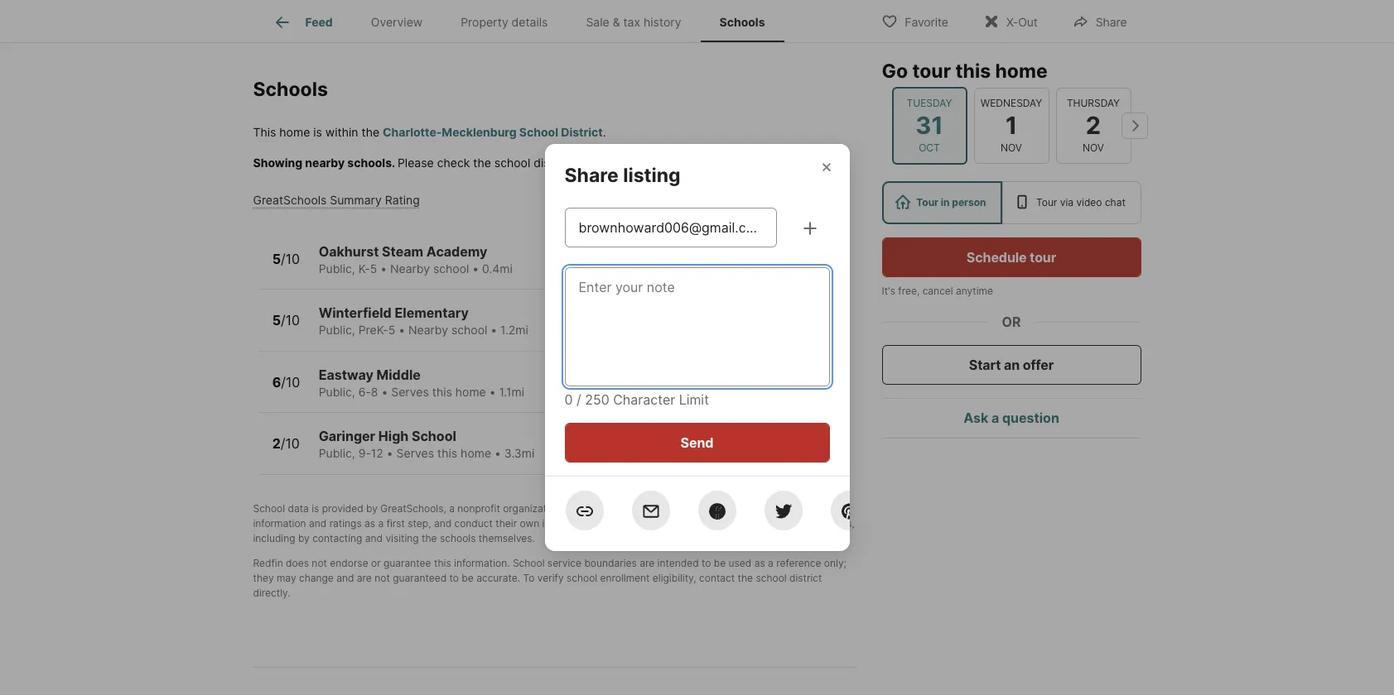 Task type: vqa. For each thing, say whether or not it's contained in the screenshot.
the rightmost the 2
yes



Task type: locate. For each thing, give the bounding box(es) containing it.
5 left oakhurst
[[272, 251, 281, 267]]

greatschools down showing
[[253, 193, 327, 207]]

redfin up investigation
[[567, 503, 597, 515]]

share listing dialog
[[545, 144, 870, 552]]

provided
[[322, 503, 363, 515]]

overview
[[371, 15, 423, 29]]

tuesday
[[907, 97, 952, 109]]

district down district on the top left of the page
[[534, 156, 572, 170]]

share for share listing
[[565, 164, 619, 187]]

history
[[644, 15, 681, 29]]

not down "redfin does not endorse or guarantee this information."
[[375, 572, 390, 585]]

overview tab
[[352, 2, 442, 42]]

1 horizontal spatial tour
[[1036, 196, 1057, 209]]

winterfield
[[319, 305, 392, 322]]

0 horizontal spatial nov
[[1001, 142, 1022, 154]]

school left the districts,
[[781, 518, 812, 530]]

showing nearby schools. please check the school district website to see all schools serving this home.
[[253, 156, 820, 170]]

1 vertical spatial 5 /10
[[272, 312, 300, 329]]

list box
[[882, 181, 1141, 225]]

be up contact
[[714, 558, 726, 570]]

4 public, from the top
[[319, 447, 355, 461]]

free,
[[898, 285, 920, 297]]

1 horizontal spatial are
[[640, 558, 655, 570]]

a right ,
[[449, 503, 455, 515]]

nearby down steam
[[390, 262, 430, 276]]

1 vertical spatial tour
[[1030, 249, 1056, 266]]

1 horizontal spatial not
[[375, 572, 390, 585]]

ratings
[[329, 518, 362, 530]]

1 horizontal spatial their
[[668, 518, 689, 530]]

be inside guaranteed to be accurate. to verify school enrollment eligibility, contact the school district directly.
[[462, 572, 474, 585]]

0 horizontal spatial be
[[462, 572, 474, 585]]

5 /10 left oakhurst
[[272, 251, 300, 267]]

1 horizontal spatial redfin
[[567, 503, 597, 515]]

0 horizontal spatial as
[[365, 518, 375, 530]]

0 horizontal spatial not
[[312, 558, 327, 570]]

0 horizontal spatial greatschools
[[253, 193, 327, 207]]

1 vertical spatial district
[[790, 572, 822, 585]]

2 horizontal spatial greatschools
[[774, 503, 837, 515]]

0 vertical spatial redfin
[[567, 503, 597, 515]]

tour up tuesday
[[913, 60, 951, 83]]

school down elementary
[[451, 323, 487, 338]]

• right 'k-'
[[380, 262, 387, 276]]

1 horizontal spatial 2
[[1086, 111, 1101, 140]]

tour
[[917, 196, 939, 209], [1036, 196, 1057, 209]]

public, inside garinger high school public, 9-12 • serves this home • 3.3mi
[[319, 447, 355, 461]]

the down 'step,'
[[422, 533, 437, 545]]

1 horizontal spatial schools
[[720, 15, 765, 29]]

service
[[548, 558, 582, 570]]

school data is provided by greatschools
[[253, 503, 444, 515]]

as right used
[[755, 558, 765, 570]]

/10
[[281, 251, 300, 267], [281, 312, 300, 329], [281, 374, 300, 391], [281, 436, 300, 452]]

districts,
[[814, 518, 855, 530]]

1 horizontal spatial as
[[755, 558, 765, 570]]

are down endorse
[[357, 572, 372, 585]]

and
[[698, 503, 716, 515], [309, 518, 327, 530], [434, 518, 452, 530], [365, 533, 383, 545], [337, 572, 354, 585]]

to down recommends
[[605, 518, 614, 530]]

chat
[[1105, 196, 1126, 209]]

nov inside thursday 2 nov
[[1083, 142, 1104, 154]]

public, down oakhurst
[[319, 262, 355, 276]]

to down information.
[[450, 572, 459, 585]]

greatschools summary rating
[[253, 193, 420, 207]]

5 down winterfield
[[388, 323, 395, 338]]

district down reference
[[790, 572, 822, 585]]

redfin up they
[[253, 558, 283, 570]]

0 horizontal spatial 2
[[272, 436, 281, 452]]

nov
[[1001, 142, 1022, 154], [1083, 142, 1104, 154]]

via
[[1060, 196, 1074, 209]]

school up showing nearby schools. please check the school district website to see all schools serving this home.
[[519, 125, 558, 139]]

0 horizontal spatial tour
[[917, 196, 939, 209]]

eastway middle public, 6-8 • serves this home • 1.1mi
[[319, 367, 524, 399]]

share listing
[[565, 164, 681, 187]]

1 horizontal spatial schools
[[674, 156, 716, 170]]

a left first
[[378, 518, 384, 530]]

tax
[[623, 15, 641, 29]]

0 vertical spatial schools
[[720, 15, 765, 29]]

serves down high
[[396, 447, 434, 461]]

/10 for garinger
[[281, 436, 300, 452]]

intended
[[657, 558, 699, 570]]

0 horizontal spatial their
[[496, 518, 517, 530]]

this up ,
[[437, 447, 457, 461]]

2 /10
[[272, 436, 300, 452]]

list box containing tour in person
[[882, 181, 1141, 225]]

share listing element
[[565, 144, 701, 188]]

5 inside winterfield elementary public, prek-5 • nearby school • 1.2mi
[[388, 323, 395, 338]]

serves
[[391, 385, 429, 399], [396, 447, 434, 461]]

directly.
[[253, 587, 291, 600]]

home left 1.1mi
[[455, 385, 486, 399]]

property details tab
[[442, 2, 567, 42]]

is left within at the left top of page
[[313, 125, 322, 139]]

0 horizontal spatial by
[[298, 533, 310, 545]]

nov for 1
[[1001, 142, 1022, 154]]

0 vertical spatial tour
[[913, 60, 951, 83]]

0 vertical spatial 2
[[1086, 111, 1101, 140]]

school up information
[[253, 503, 285, 515]]

1 vertical spatial are
[[357, 572, 372, 585]]

home inside garinger high school public, 9-12 • serves this home • 3.3mi
[[461, 447, 491, 461]]

website
[[575, 156, 618, 170]]

/10 left the eastway
[[281, 374, 300, 391]]

1 vertical spatial not
[[375, 572, 390, 585]]

5 /10 up "6 /10"
[[272, 312, 300, 329]]

0 vertical spatial share
[[1096, 14, 1127, 29]]

6
[[272, 374, 281, 391]]

oakhurst steam academy public, k-5 • nearby school • 0.4mi
[[319, 243, 513, 276]]

5
[[272, 251, 281, 267], [370, 262, 377, 276], [272, 312, 281, 329], [388, 323, 395, 338]]

nearby inside oakhurst steam academy public, k-5 • nearby school • 0.4mi
[[390, 262, 430, 276]]

6 /10
[[272, 374, 300, 391]]

are up enrollment
[[640, 558, 655, 570]]

0 vertical spatial schools
[[674, 156, 716, 170]]

be down information.
[[462, 572, 474, 585]]

1 vertical spatial nearby
[[408, 323, 448, 338]]

public, inside eastway middle public, 6-8 • serves this home • 1.1mi
[[319, 385, 355, 399]]

1 vertical spatial by
[[298, 533, 310, 545]]

and up "redfin does not endorse or guarantee this information."
[[365, 533, 383, 545]]

ask a question link
[[964, 410, 1060, 427]]

None button
[[892, 87, 967, 165], [974, 88, 1049, 164], [1056, 88, 1131, 164], [892, 87, 967, 165], [974, 88, 1049, 164], [1056, 88, 1131, 164]]

see
[[635, 156, 655, 170]]

0 vertical spatial as
[[365, 518, 375, 530]]

information
[[253, 518, 306, 530]]

5 up 6
[[272, 312, 281, 329]]

used
[[729, 558, 752, 570]]

school down academy
[[433, 262, 469, 276]]

public, inside winterfield elementary public, prek-5 • nearby school • 1.2mi
[[319, 323, 355, 338]]

2 nov from the left
[[1083, 142, 1104, 154]]

1 their from the left
[[496, 518, 517, 530]]

start
[[969, 357, 1001, 374]]

public, down winterfield
[[319, 323, 355, 338]]

2 public, from the top
[[319, 323, 355, 338]]

1 horizontal spatial tour
[[1030, 249, 1056, 266]]

3 public, from the top
[[319, 385, 355, 399]]

district inside guaranteed to be accurate. to verify school enrollment eligibility, contact the school district directly.
[[790, 572, 822, 585]]

nov down thursday
[[1083, 142, 1104, 154]]

school down charlotte-mecklenburg school district link at the top left of the page
[[495, 156, 531, 170]]

garinger
[[319, 429, 375, 445]]

charlotte-
[[383, 125, 442, 139]]

1 vertical spatial share
[[565, 164, 619, 187]]

1 horizontal spatial share
[[1096, 14, 1127, 29]]

.
[[603, 125, 606, 139]]

• left 1.2mi
[[491, 323, 497, 338]]

0 vertical spatial are
[[640, 558, 655, 570]]

tour via video chat option
[[1003, 181, 1141, 225]]

sale & tax history
[[586, 15, 681, 29]]

1 vertical spatial be
[[462, 572, 474, 585]]

this up garinger high school public, 9-12 • serves this home • 3.3mi
[[432, 385, 452, 399]]

tour left in
[[917, 196, 939, 209]]

district
[[561, 125, 603, 139]]

guarantee
[[384, 558, 431, 570]]

by up does
[[298, 533, 310, 545]]

2 down 6
[[272, 436, 281, 452]]

schools down conduct
[[440, 533, 476, 545]]

1 tour from the left
[[917, 196, 939, 209]]

2 5 /10 from the top
[[272, 312, 300, 329]]

5 down oakhurst
[[370, 262, 377, 276]]

or right endorse
[[371, 558, 381, 570]]

the right within at the left top of page
[[362, 125, 380, 139]]

2 their from the left
[[668, 518, 689, 530]]

be
[[714, 558, 726, 570], [462, 572, 474, 585]]

•
[[380, 262, 387, 276], [472, 262, 479, 276], [399, 323, 405, 338], [491, 323, 497, 338], [381, 385, 388, 399], [489, 385, 496, 399], [387, 447, 393, 461], [495, 447, 501, 461]]

1 horizontal spatial district
[[790, 572, 822, 585]]

schools
[[674, 156, 716, 170], [730, 518, 766, 530], [440, 533, 476, 545]]

1 vertical spatial redfin
[[253, 558, 283, 570]]

1 public, from the top
[[319, 262, 355, 276]]

0 vertical spatial be
[[714, 558, 726, 570]]

to
[[621, 156, 632, 170], [605, 518, 614, 530], [702, 558, 711, 570], [450, 572, 459, 585]]

serves down middle
[[391, 385, 429, 399]]

feed link
[[272, 12, 333, 32]]

schools up this at the left of page
[[253, 78, 328, 101]]

5 /10 for winterfield
[[272, 312, 300, 329]]

0 horizontal spatial redfin
[[253, 558, 283, 570]]

nov down 1
[[1001, 142, 1022, 154]]

school right high
[[412, 429, 456, 445]]

0 / 250 character limit
[[565, 392, 709, 408]]

their up themselves.
[[496, 518, 517, 530]]

to inside school service boundaries are intended to be used as a reference only; they may change and are not
[[702, 558, 711, 570]]

public, down garinger
[[319, 447, 355, 461]]

/10 left garinger
[[281, 436, 300, 452]]

nov inside wednesday 1 nov
[[1001, 142, 1022, 154]]

1 nov from the left
[[1001, 142, 1022, 154]]

renters
[[718, 503, 752, 515]]

0 vertical spatial is
[[313, 125, 322, 139]]

1 horizontal spatial or
[[768, 518, 778, 530]]

this left the home.
[[763, 156, 783, 170]]

by right provided
[[366, 503, 378, 515]]

0 horizontal spatial district
[[534, 156, 572, 170]]

,
[[444, 503, 446, 515]]

by
[[366, 503, 378, 515], [298, 533, 310, 545]]

the down used
[[738, 572, 753, 585]]

details
[[512, 15, 548, 29]]

is right the 'data'
[[312, 503, 319, 515]]

/10 left oakhurst
[[281, 251, 300, 267]]

schools inside tab
[[720, 15, 765, 29]]

0 vertical spatial serves
[[391, 385, 429, 399]]

• right 12
[[387, 447, 393, 461]]

school inside winterfield elementary public, prek-5 • nearby school • 1.2mi
[[451, 323, 487, 338]]

1 horizontal spatial by
[[366, 503, 378, 515]]

and down endorse
[[337, 572, 354, 585]]

their
[[496, 518, 517, 530], [668, 518, 689, 530]]

1 vertical spatial schools
[[253, 78, 328, 101]]

to inside guaranteed to be accurate. to verify school enrollment eligibility, contact the school district directly.
[[450, 572, 459, 585]]

serves inside garinger high school public, 9-12 • serves this home • 3.3mi
[[396, 447, 434, 461]]

0 vertical spatial 5 /10
[[272, 251, 300, 267]]

tour left the via
[[1036, 196, 1057, 209]]

schools right the history
[[720, 15, 765, 29]]

1 5 /10 from the top
[[272, 251, 300, 267]]

greatschools up 'step,'
[[380, 503, 444, 515]]

in
[[941, 196, 950, 209]]

1 vertical spatial 2
[[272, 436, 281, 452]]

go tour this home
[[882, 60, 1048, 83]]

a left reference
[[768, 558, 774, 570]]

within
[[325, 125, 358, 139]]

or down use
[[768, 518, 778, 530]]

0 horizontal spatial or
[[371, 558, 381, 570]]

0 horizontal spatial schools
[[440, 533, 476, 545]]

home
[[995, 60, 1048, 83], [279, 125, 310, 139], [455, 385, 486, 399], [461, 447, 491, 461]]

1 horizontal spatial nov
[[1083, 142, 1104, 154]]

not up change
[[312, 558, 327, 570]]

as right ratings
[[365, 518, 375, 530]]

tour for tour in person
[[917, 196, 939, 209]]

1 horizontal spatial be
[[714, 558, 726, 570]]

public, inside oakhurst steam academy public, k-5 • nearby school • 0.4mi
[[319, 262, 355, 276]]

0 horizontal spatial share
[[565, 164, 619, 187]]

/10 for oakhurst
[[281, 251, 300, 267]]

0 vertical spatial or
[[768, 518, 778, 530]]

greatschools up the districts,
[[774, 503, 837, 515]]

tour right schedule on the right top
[[1030, 249, 1056, 266]]

home left 3.3mi
[[461, 447, 491, 461]]

share for share
[[1096, 14, 1127, 29]]

summary
[[330, 193, 382, 207]]

ask
[[964, 410, 989, 427]]

0 horizontal spatial tour
[[913, 60, 951, 83]]

2 vertical spatial schools
[[440, 533, 476, 545]]

2 horizontal spatial schools
[[730, 518, 766, 530]]

tour inside schedule tour button
[[1030, 249, 1056, 266]]

go
[[882, 60, 908, 83]]

tour
[[913, 60, 951, 83], [1030, 249, 1056, 266]]

/10 up "6 /10"
[[281, 312, 300, 329]]

by inside first step, and conduct their own investigation to determine their desired schools or school districts, including by contacting and visiting the schools themselves.
[[298, 533, 310, 545]]

school up to
[[513, 558, 545, 570]]

visiting
[[386, 533, 419, 545]]

to up contact
[[702, 558, 711, 570]]

schools right all
[[674, 156, 716, 170]]

nov for 2
[[1083, 142, 1104, 154]]

1 vertical spatial serves
[[396, 447, 434, 461]]

own
[[520, 518, 540, 530]]

0.4mi
[[482, 262, 513, 276]]

buyers
[[663, 503, 695, 515]]

1 vertical spatial as
[[755, 558, 765, 570]]

schools.
[[347, 156, 395, 170]]

1.1mi
[[499, 385, 524, 399]]

their down buyers
[[668, 518, 689, 530]]

schools down renters
[[730, 518, 766, 530]]

tab list
[[253, 0, 797, 42]]

nearby down elementary
[[408, 323, 448, 338]]

0 vertical spatial nearby
[[390, 262, 430, 276]]

public, down the eastway
[[319, 385, 355, 399]]

oct
[[919, 142, 940, 154]]

2
[[1086, 111, 1101, 140], [272, 436, 281, 452]]

share inside dialog
[[565, 164, 619, 187]]

and inside school service boundaries are intended to be used as a reference only; they may change and are not
[[337, 572, 354, 585]]

2 tour from the left
[[1036, 196, 1057, 209]]

0 vertical spatial district
[[534, 156, 572, 170]]

2 down thursday
[[1086, 111, 1101, 140]]

oakhurst
[[319, 243, 379, 260]]

schools
[[720, 15, 765, 29], [253, 78, 328, 101]]

and up contacting
[[309, 518, 327, 530]]

charlotte-mecklenburg school district link
[[383, 125, 603, 139]]

1
[[1006, 111, 1018, 140]]

0 horizontal spatial schools
[[253, 78, 328, 101]]

share inside button
[[1096, 14, 1127, 29]]

1 vertical spatial is
[[312, 503, 319, 515]]

the right check at the top left of page
[[473, 156, 491, 170]]



Task type: describe. For each thing, give the bounding box(es) containing it.
winterfield elementary public, prek-5 • nearby school • 1.2mi
[[319, 305, 528, 338]]

does
[[286, 558, 309, 570]]

determine
[[617, 518, 665, 530]]

tour via video chat
[[1036, 196, 1126, 209]]

or inside first step, and conduct their own investigation to determine their desired schools or school districts, including by contacting and visiting the schools themselves.
[[768, 518, 778, 530]]

send button
[[565, 423, 830, 463]]

home.
[[786, 156, 820, 170]]

first step, and conduct their own investigation to determine their desired schools or school districts, including by contacting and visiting the schools themselves.
[[253, 518, 855, 545]]

redfin inside , a nonprofit organization. redfin recommends buyers and renters use greatschools information and ratings as a
[[567, 503, 597, 515]]

31
[[916, 111, 943, 140]]

steam
[[382, 243, 424, 260]]

cancel
[[923, 285, 953, 297]]

sale & tax history tab
[[567, 2, 701, 42]]

1.2mi
[[501, 323, 528, 338]]

nonprofit
[[458, 503, 500, 515]]

tour in person
[[917, 196, 986, 209]]

• left 3.3mi
[[495, 447, 501, 461]]

• right prek-
[[399, 323, 405, 338]]

only;
[[824, 558, 847, 570]]

home up wednesday
[[995, 60, 1048, 83]]

investigation
[[542, 518, 602, 530]]

0 vertical spatial by
[[366, 503, 378, 515]]

next image
[[1121, 113, 1148, 139]]

greatschools summary rating link
[[253, 193, 420, 207]]

this inside eastway middle public, 6-8 • serves this home • 1.1mi
[[432, 385, 452, 399]]

• left 0.4mi
[[472, 262, 479, 276]]

wednesday 1 nov
[[981, 97, 1042, 154]]

school service boundaries are intended to be used as a reference only; they may change and are not
[[253, 558, 847, 585]]

guaranteed
[[393, 572, 447, 585]]

data
[[288, 503, 309, 515]]

school inside garinger high school public, 9-12 • serves this home • 3.3mi
[[412, 429, 456, 445]]

contact
[[699, 572, 735, 585]]

nearby inside winterfield elementary public, prek-5 • nearby school • 1.2mi
[[408, 323, 448, 338]]

k-
[[358, 262, 370, 276]]

this up wednesday
[[956, 60, 991, 83]]

0
[[565, 392, 573, 408]]

is for provided
[[312, 503, 319, 515]]

offer
[[1023, 357, 1054, 374]]

5 /10 for oakhurst
[[272, 251, 300, 267]]

x-
[[1007, 14, 1018, 29]]

home right this at the left of page
[[279, 125, 310, 139]]

home inside eastway middle public, 6-8 • serves this home • 1.1mi
[[455, 385, 486, 399]]

ask a question
[[964, 410, 1060, 427]]

/
[[577, 392, 581, 408]]

tab list containing feed
[[253, 0, 797, 42]]

desired
[[692, 518, 727, 530]]

6-
[[358, 385, 371, 399]]

limit
[[679, 392, 709, 408]]

to inside first step, and conduct their own investigation to determine their desired schools or school districts, including by contacting and visiting the schools themselves.
[[605, 518, 614, 530]]

including
[[253, 533, 295, 545]]

this up guaranteed
[[434, 558, 451, 570]]

250
[[585, 392, 609, 408]]

use
[[755, 503, 771, 515]]

step,
[[408, 518, 431, 530]]

tour for tour via video chat
[[1036, 196, 1057, 209]]

school inside first step, and conduct their own investigation to determine their desired schools or school districts, including by contacting and visiting the schools themselves.
[[781, 518, 812, 530]]

thursday
[[1067, 97, 1120, 109]]

and down ,
[[434, 518, 452, 530]]

they
[[253, 572, 274, 585]]

0 vertical spatial not
[[312, 558, 327, 570]]

tour for go
[[913, 60, 951, 83]]

schedule tour
[[967, 249, 1056, 266]]

tour for schedule
[[1030, 249, 1056, 266]]

recommends
[[599, 503, 660, 515]]

person
[[952, 196, 986, 209]]

3.3mi
[[504, 447, 535, 461]]

first
[[387, 518, 405, 530]]

1 horizontal spatial greatschools
[[380, 503, 444, 515]]

and up desired
[[698, 503, 716, 515]]

be inside school service boundaries are intended to be used as a reference only; they may change and are not
[[714, 558, 726, 570]]

the inside guaranteed to be accurate. to verify school enrollment eligibility, contact the school district directly.
[[738, 572, 753, 585]]

enrollment
[[600, 572, 650, 585]]

5 inside oakhurst steam academy public, k-5 • nearby school • 0.4mi
[[370, 262, 377, 276]]

this
[[253, 125, 276, 139]]

property details
[[461, 15, 548, 29]]

check
[[437, 156, 470, 170]]

8
[[371, 385, 378, 399]]

it's free, cancel anytime
[[882, 285, 993, 297]]

school inside school service boundaries are intended to be used as a reference only; they may change and are not
[[513, 558, 545, 570]]

school inside oakhurst steam academy public, k-5 • nearby school • 0.4mi
[[433, 262, 469, 276]]

the inside first step, and conduct their own investigation to determine their desired schools or school districts, including by contacting and visiting the schools themselves.
[[422, 533, 437, 545]]

schedule tour button
[[882, 238, 1141, 278]]

a inside school service boundaries are intended to be used as a reference only; they may change and are not
[[768, 558, 774, 570]]

endorse
[[330, 558, 368, 570]]

/10 for winterfield
[[281, 312, 300, 329]]

favorite
[[905, 14, 949, 29]]

to left see
[[621, 156, 632, 170]]

greatschools inside , a nonprofit organization. redfin recommends buyers and renters use greatschools information and ratings as a
[[774, 503, 837, 515]]

schedule
[[967, 249, 1027, 266]]

• left 1.1mi
[[489, 385, 496, 399]]

change
[[299, 572, 334, 585]]

Email Address text field
[[579, 218, 763, 238]]

verify
[[538, 572, 564, 585]]

to
[[523, 572, 535, 585]]

0 horizontal spatial are
[[357, 572, 372, 585]]

tour in person option
[[882, 181, 1003, 225]]

Enter your note text field
[[579, 278, 816, 377]]

schools tab
[[701, 2, 784, 42]]

character
[[613, 392, 675, 408]]

this inside garinger high school public, 9-12 • serves this home • 3.3mi
[[437, 447, 457, 461]]

/10 for eastway
[[281, 374, 300, 391]]

favorite button
[[868, 4, 963, 38]]

serves inside eastway middle public, 6-8 • serves this home • 1.1mi
[[391, 385, 429, 399]]

listing
[[623, 164, 681, 187]]

&
[[613, 15, 620, 29]]

is for within
[[313, 125, 322, 139]]

mecklenburg
[[442, 125, 517, 139]]

feed
[[305, 15, 333, 29]]

question
[[1002, 410, 1060, 427]]

garinger high school public, 9-12 • serves this home • 3.3mi
[[319, 429, 535, 461]]

rating
[[385, 193, 420, 207]]

9-
[[358, 447, 371, 461]]

prek-
[[358, 323, 388, 338]]

1 vertical spatial or
[[371, 558, 381, 570]]

• right the 8
[[381, 385, 388, 399]]

may
[[277, 572, 296, 585]]

school down reference
[[756, 572, 787, 585]]

school down the service
[[567, 572, 598, 585]]

a right ask
[[992, 410, 999, 427]]

information.
[[454, 558, 510, 570]]

as inside , a nonprofit organization. redfin recommends buyers and renters use greatschools information and ratings as a
[[365, 518, 375, 530]]

middle
[[377, 367, 421, 384]]

as inside school service boundaries are intended to be used as a reference only; they may change and are not
[[755, 558, 765, 570]]

12
[[371, 447, 383, 461]]

showing
[[253, 156, 302, 170]]

eastway
[[319, 367, 374, 384]]

academy
[[427, 243, 488, 260]]

high
[[379, 429, 409, 445]]

1 vertical spatial schools
[[730, 518, 766, 530]]

not inside school service boundaries are intended to be used as a reference only; they may change and are not
[[375, 572, 390, 585]]

2 inside thursday 2 nov
[[1086, 111, 1101, 140]]



